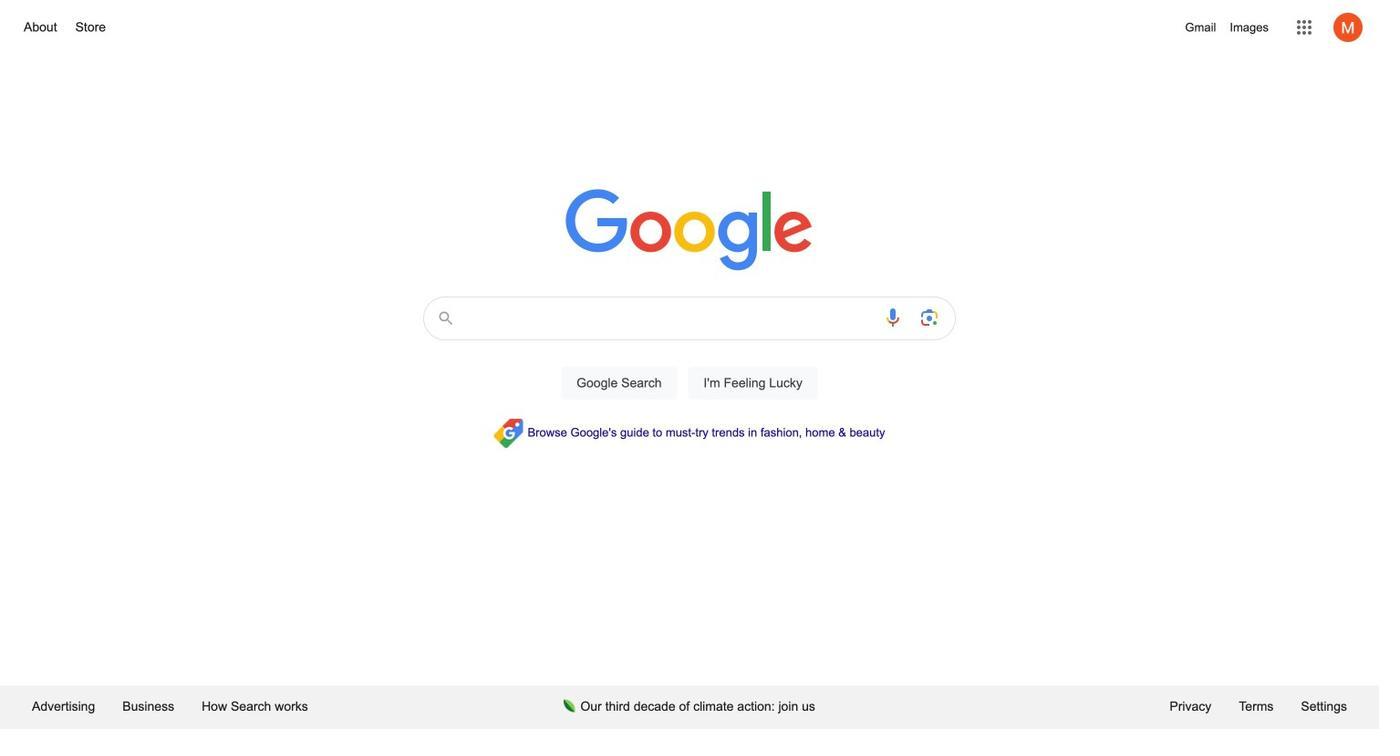 Task type: describe. For each thing, give the bounding box(es) containing it.
google image
[[566, 189, 814, 273]]

search by image image
[[919, 307, 941, 329]]



Task type: vqa. For each thing, say whether or not it's contained in the screenshot.
field in the 446 Boyd Dr, Richmond Hill, GA 31324 'field'
no



Task type: locate. For each thing, give the bounding box(es) containing it.
None search field
[[18, 291, 1362, 421]]

search by voice image
[[883, 307, 904, 329]]



